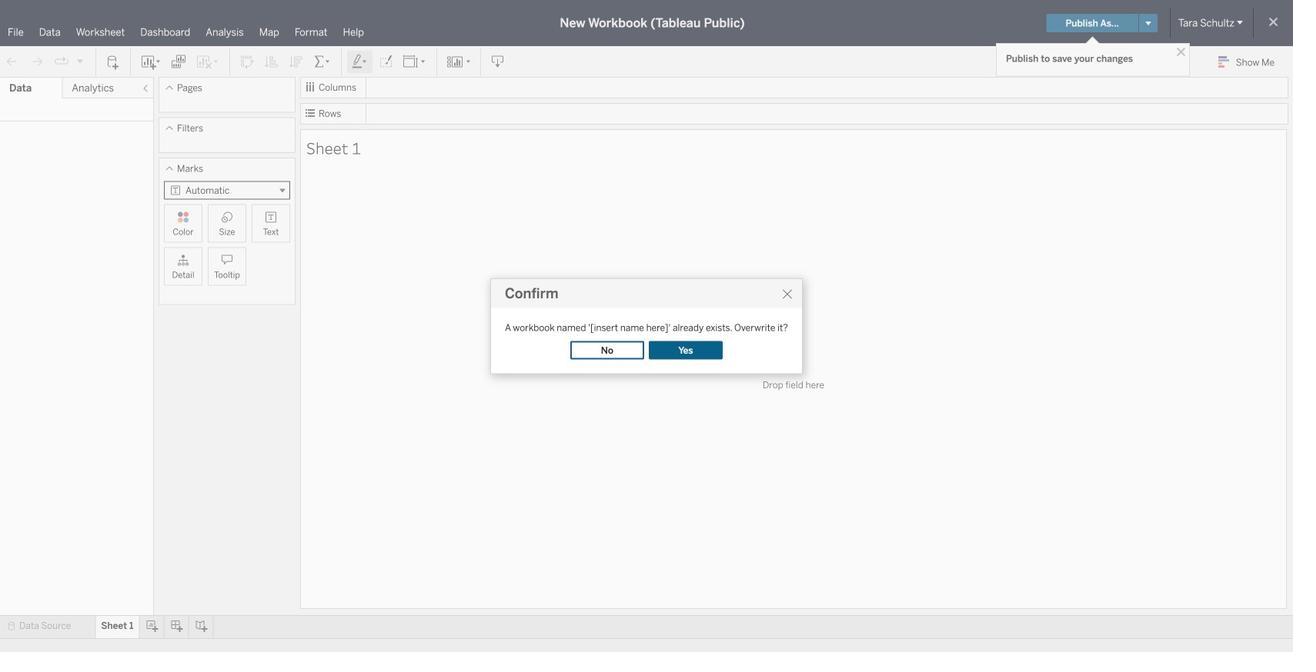 Task type: describe. For each thing, give the bounding box(es) containing it.
redo image
[[29, 54, 45, 70]]

format workbook image
[[378, 54, 393, 70]]

totals image
[[313, 54, 332, 70]]

highlight image
[[351, 54, 369, 70]]

undo image
[[5, 54, 20, 70]]

fit image
[[403, 54, 427, 70]]

sort ascending image
[[264, 54, 279, 70]]

close image
[[1174, 45, 1188, 59]]

sort descending image
[[289, 54, 304, 70]]

new data source image
[[105, 54, 121, 70]]



Task type: locate. For each thing, give the bounding box(es) containing it.
1 horizontal spatial replay animation image
[[75, 56, 85, 66]]

collapse image
[[141, 84, 150, 93]]

swap rows and columns image
[[239, 54, 255, 70]]

duplicate image
[[171, 54, 186, 70]]

replay animation image right redo icon at left
[[54, 54, 69, 69]]

download image
[[490, 54, 506, 70]]

show/hide cards image
[[446, 54, 471, 70]]

clear sheet image
[[196, 54, 220, 70]]

0 horizontal spatial replay animation image
[[54, 54, 69, 69]]

new worksheet image
[[140, 54, 162, 70]]

replay animation image left new data source icon on the top left of the page
[[75, 56, 85, 66]]

dialog
[[490, 279, 803, 374]]

replay animation image
[[54, 54, 69, 69], [75, 56, 85, 66]]



